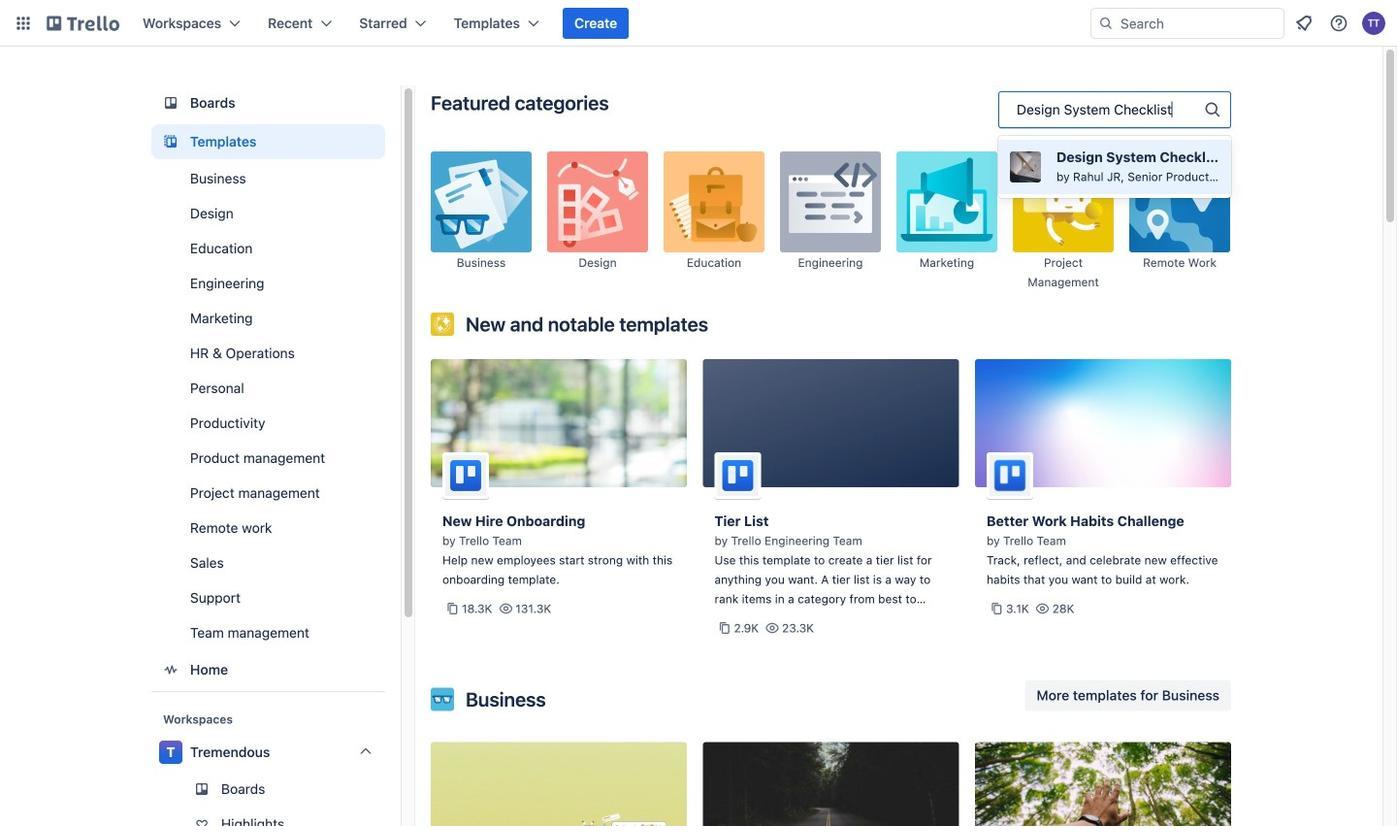 Task type: vqa. For each thing, say whether or not it's contained in the screenshot.
all to the bottom
no



Task type: locate. For each thing, give the bounding box(es) containing it.
search image
[[1099, 16, 1114, 31]]

primary element
[[0, 0, 1398, 47]]

None text field
[[1017, 100, 1175, 119]]

home image
[[159, 658, 182, 681]]

back to home image
[[47, 8, 119, 39]]

project management icon image
[[1013, 151, 1114, 252]]

0 vertical spatial business icon image
[[431, 151, 532, 252]]

template board image
[[159, 130, 182, 153]]

0 horizontal spatial trello team image
[[443, 452, 489, 499]]

None field
[[999, 91, 1232, 198]]

1 horizontal spatial trello team image
[[987, 452, 1034, 499]]

open information menu image
[[1330, 14, 1349, 33]]

Search field
[[1114, 9, 1284, 38]]

business icon image
[[431, 151, 532, 252], [431, 688, 454, 711]]

1 vertical spatial business icon image
[[431, 688, 454, 711]]

engineering icon image
[[780, 151, 881, 252]]

trello team image
[[443, 452, 489, 499], [987, 452, 1034, 499]]

marketing icon image
[[897, 151, 998, 252]]



Task type: describe. For each thing, give the bounding box(es) containing it.
trello engineering team image
[[715, 452, 761, 499]]

2 trello team image from the left
[[987, 452, 1034, 499]]

board image
[[159, 91, 182, 115]]

2 business icon image from the top
[[431, 688, 454, 711]]

1 business icon image from the top
[[431, 151, 532, 252]]

education icon image
[[664, 151, 765, 252]]

remote work icon image
[[1130, 151, 1231, 252]]

0 notifications image
[[1293, 12, 1316, 35]]

design icon image
[[547, 151, 648, 252]]

1 trello team image from the left
[[443, 452, 489, 499]]

terry turtle (terryturtle) image
[[1363, 12, 1386, 35]]



